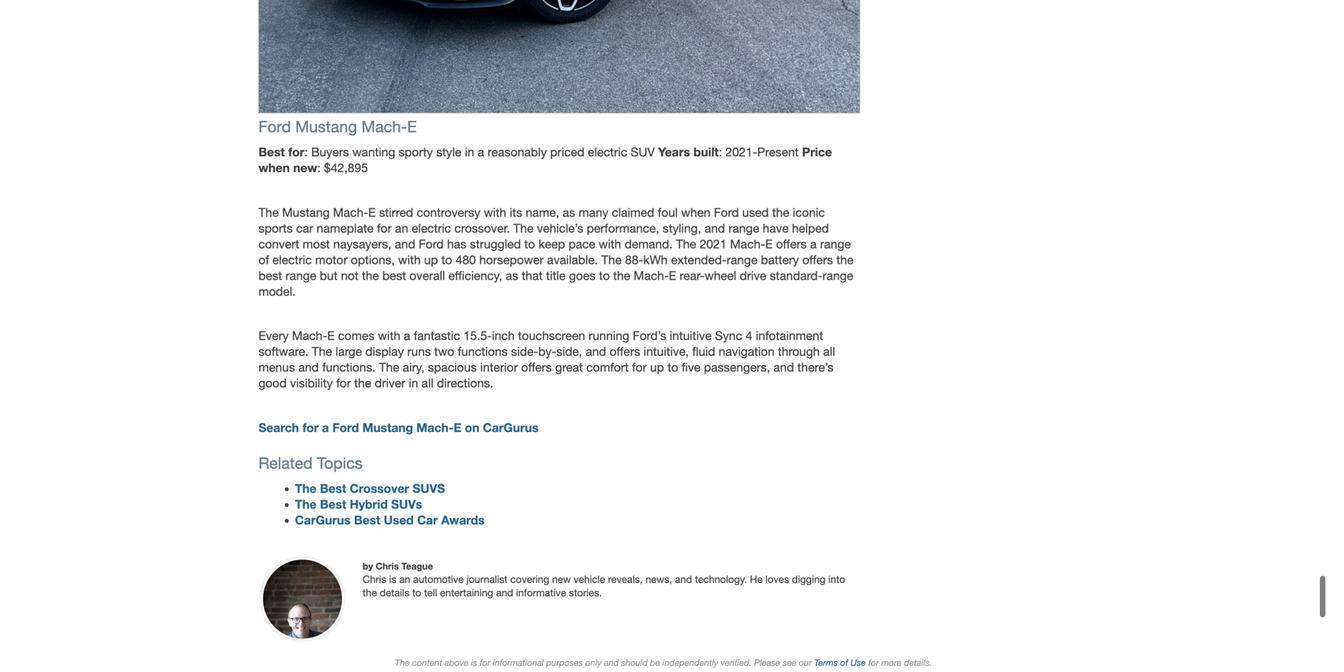 Task type: locate. For each thing, give the bounding box(es) containing it.
0 vertical spatial new
[[293, 152, 317, 166]]

for down stirred
[[377, 212, 392, 227]]

0 horizontal spatial cargurus
[[295, 504, 351, 519]]

1 vertical spatial of
[[841, 649, 848, 659]]

spacious
[[428, 352, 477, 366]]

electric left suv
[[588, 136, 628, 151]]

more
[[882, 649, 902, 659]]

0 vertical spatial of
[[259, 244, 269, 258]]

verified.
[[721, 649, 752, 659]]

five
[[682, 352, 701, 366]]

0 horizontal spatial as
[[506, 260, 519, 274]]

best
[[259, 260, 282, 274], [383, 260, 406, 274]]

informational
[[493, 649, 544, 659]]

the
[[259, 197, 279, 211], [514, 212, 534, 227], [676, 228, 697, 243], [602, 244, 622, 258], [312, 336, 332, 350], [379, 352, 400, 366], [295, 473, 317, 487], [295, 488, 317, 503], [395, 649, 410, 659]]

1 horizontal spatial cargurus
[[483, 412, 539, 426]]

ford
[[259, 109, 291, 127], [714, 197, 739, 211], [419, 228, 444, 243], [333, 412, 359, 426]]

please
[[755, 649, 781, 659]]

when inside the price when new
[[259, 152, 290, 166]]

in inside the every mach-e comes with a fantastic 15.5-inch touchscreen running ford's intuitive sync 4 infotainment software. the large display runs two functions side-by-side, and offers intuitive, fluid navigation through all menus and functions. the airy, spacious interior offers great comfort for up to five passengers, and there's good visibility for the driver in all directions.
[[409, 368, 418, 382]]

demand.
[[625, 228, 673, 243]]

1 horizontal spatial electric
[[412, 212, 451, 227]]

best down hybrid
[[354, 504, 381, 519]]

name,
[[526, 197, 560, 211]]

1 horizontal spatial as
[[563, 197, 576, 211]]

mustang inside the mustang mach-e stirred controversy with its name, as many claimed foul when ford used the iconic sports car nameplate for an electric crossover. the vehicle's performance, styling, and range have helped convert most naysayers, and ford has struggled to keep pace with demand. the 2021 mach-e offers a range of electric motor options, with up to 480 horsepower available. the 88-kwh extended-range battery offers the best range but not the best overall efficiency, as that title goes to the mach-e rear-wheel drive standard-range model.
[[282, 197, 330, 211]]

1 horizontal spatial all
[[824, 336, 836, 350]]

1 vertical spatial all
[[422, 368, 434, 382]]

0 horizontal spatial :
[[305, 136, 308, 151]]

side-
[[511, 336, 539, 350]]

in
[[465, 136, 475, 151], [409, 368, 418, 382]]

search for a ford mustang mach-e on cargurus link
[[259, 412, 539, 426]]

best down options, in the top left of the page
[[383, 260, 406, 274]]

the left the details
[[363, 578, 377, 590]]

0 horizontal spatial up
[[424, 244, 438, 258]]

0 horizontal spatial best
[[259, 260, 282, 274]]

comfort
[[587, 352, 629, 366]]

terms
[[815, 649, 838, 659]]

to inside the every mach-e comes with a fantastic 15.5-inch touchscreen running ford's intuitive sync 4 infotainment software. the large display runs two functions side-by-side, and offers intuitive, fluid navigation through all menus and functions. the airy, spacious interior offers great comfort for up to five passengers, and there's good visibility for the driver in all directions.
[[668, 352, 679, 366]]

e left rear-
[[669, 260, 677, 274]]

related topics
[[259, 445, 363, 464]]

0 vertical spatial in
[[465, 136, 475, 151]]

only
[[586, 649, 602, 659]]

all up there's
[[824, 336, 836, 350]]

to down has
[[442, 244, 452, 258]]

but
[[320, 260, 338, 274]]

with up display
[[378, 320, 401, 334]]

1 vertical spatial chris
[[363, 565, 387, 577]]

should
[[622, 649, 648, 659]]

in down airy,
[[409, 368, 418, 382]]

offers down by-
[[521, 352, 552, 366]]

1 horizontal spatial new
[[552, 565, 571, 577]]

: left buyers on the left of the page
[[305, 136, 308, 151]]

1 vertical spatial up
[[650, 352, 664, 366]]

e left stirred
[[368, 197, 376, 211]]

efficiency,
[[449, 260, 503, 274]]

new inside by chris teague chris is an automotive journalist covering new vehicle reveals, news, and technology. he loves digging into the details to tell entertaining and informative stories.
[[552, 565, 571, 577]]

offers
[[776, 228, 807, 243], [803, 244, 833, 258], [610, 336, 641, 350], [521, 352, 552, 366]]

with
[[484, 197, 507, 211], [599, 228, 622, 243], [398, 244, 421, 258], [378, 320, 401, 334]]

is
[[389, 565, 397, 577], [471, 649, 477, 659]]

our
[[799, 649, 812, 659]]

mach-
[[362, 109, 407, 127], [333, 197, 368, 211], [730, 228, 766, 243], [634, 260, 669, 274], [292, 320, 327, 334], [417, 412, 454, 426]]

0 horizontal spatial new
[[293, 152, 317, 166]]

2 vertical spatial electric
[[273, 244, 312, 258]]

offers up the standard-
[[803, 244, 833, 258]]

cargurus down the best hybrid suvs 'link'
[[295, 504, 351, 519]]

the down options, in the top left of the page
[[362, 260, 379, 274]]

up
[[424, 244, 438, 258], [650, 352, 664, 366]]

e down have
[[766, 228, 773, 243]]

best up model.
[[259, 260, 282, 274]]

0 vertical spatial an
[[395, 212, 408, 227]]

1 vertical spatial mustang
[[282, 197, 330, 211]]

driver
[[375, 368, 406, 382]]

up inside the mustang mach-e stirred controversy with its name, as many claimed foul when ford used the iconic sports car nameplate for an electric crossover. the vehicle's performance, styling, and range have helped convert most naysayers, and ford has struggled to keep pace with demand. the 2021 mach-e offers a range of electric motor options, with up to 480 horsepower available. the 88-kwh extended-range battery offers the best range but not the best overall efficiency, as that title goes to the mach-e rear-wheel drive standard-range model.
[[424, 244, 438, 258]]

offers up battery at the top of page
[[776, 228, 807, 243]]

cargurus inside the best crossover suvs the best hybrid suvs cargurus best used car awards
[[295, 504, 351, 519]]

1 vertical spatial when
[[682, 197, 711, 211]]

in right style
[[465, 136, 475, 151]]

is right above
[[471, 649, 477, 659]]

cargurus for search for a ford mustang mach-e on cargurus
[[483, 412, 539, 426]]

the
[[773, 197, 790, 211], [837, 244, 854, 258], [362, 260, 379, 274], [613, 260, 631, 274], [354, 368, 372, 382], [363, 578, 377, 590]]

electric down controversy
[[412, 212, 451, 227]]

1 horizontal spatial in
[[465, 136, 475, 151]]

mach- up software.
[[292, 320, 327, 334]]

priced
[[550, 136, 585, 151]]

2 best from the left
[[383, 260, 406, 274]]

the content above is for informational purposes only and should be independently verified. please see our terms of use for more details.
[[395, 649, 933, 659]]

offers down the running
[[610, 336, 641, 350]]

the mustang mach-e stirred controversy with its name, as many claimed foul when ford used the iconic sports car nameplate for an electric crossover. the vehicle's performance, styling, and range have helped convert most naysayers, and ford has struggled to keep pace with demand. the 2021 mach-e offers a range of electric motor options, with up to 480 horsepower available. the 88-kwh extended-range battery offers the best range but not the best overall efficiency, as that title goes to the mach-e rear-wheel drive standard-range model.
[[259, 197, 854, 290]]

1 vertical spatial new
[[552, 565, 571, 577]]

price when new
[[259, 136, 832, 166]]

to left "tell"
[[412, 578, 421, 590]]

title
[[546, 260, 566, 274]]

: left 2021-
[[719, 136, 722, 151]]

that
[[522, 260, 543, 274]]

up down intuitive,
[[650, 352, 664, 366]]

wheel
[[705, 260, 737, 274]]

best
[[259, 136, 285, 151], [320, 473, 346, 487], [320, 488, 346, 503], [354, 504, 381, 519]]

see
[[783, 649, 797, 659]]

up inside the every mach-e comes with a fantastic 15.5-inch touchscreen running ford's intuitive sync 4 infotainment software. the large display runs two functions side-by-side, and offers intuitive, fluid navigation through all menus and functions. the airy, spacious interior offers great comfort for up to five passengers, and there's good visibility for the driver in all directions.
[[650, 352, 664, 366]]

battery
[[761, 244, 799, 258]]

model.
[[259, 276, 296, 290]]

and up 'visibility'
[[299, 352, 319, 366]]

0 vertical spatial mustang
[[295, 109, 357, 127]]

2 horizontal spatial electric
[[588, 136, 628, 151]]

e
[[407, 109, 417, 127], [368, 197, 376, 211], [766, 228, 773, 243], [669, 260, 677, 274], [327, 320, 335, 334], [454, 412, 462, 426]]

suvs
[[413, 473, 445, 487]]

and down stirred
[[395, 228, 415, 243]]

cargurus for the best crossover suvs the best hybrid suvs cargurus best used car awards
[[295, 504, 351, 519]]

0 vertical spatial cargurus
[[483, 412, 539, 426]]

2021
[[700, 228, 727, 243]]

mustang up buyers on the left of the page
[[295, 109, 357, 127]]

is up the details
[[389, 565, 397, 577]]

the down 'functions.'
[[354, 368, 372, 382]]

vehicle
[[574, 565, 605, 577]]

0 vertical spatial when
[[259, 152, 290, 166]]

technology.
[[695, 565, 747, 577]]

rear-
[[680, 260, 705, 274]]

1 vertical spatial in
[[409, 368, 418, 382]]

the inside the every mach-e comes with a fantastic 15.5-inch touchscreen running ford's intuitive sync 4 infotainment software. the large display runs two functions side-by-side, and offers intuitive, fluid navigation through all menus and functions. the airy, spacious interior offers great comfort for up to five passengers, and there's good visibility for the driver in all directions.
[[354, 368, 372, 382]]

to right goes
[[599, 260, 610, 274]]

of left use
[[841, 649, 848, 659]]

on
[[465, 412, 480, 426]]

0 vertical spatial all
[[824, 336, 836, 350]]

for right above
[[480, 649, 491, 659]]

new up informative at left bottom
[[552, 565, 571, 577]]

0 horizontal spatial of
[[259, 244, 269, 258]]

to down intuitive,
[[668, 352, 679, 366]]

e left on
[[454, 412, 462, 426]]

of
[[259, 244, 269, 258], [841, 649, 848, 659]]

new down buyers on the left of the page
[[293, 152, 317, 166]]

for left buyers on the left of the page
[[288, 136, 305, 151]]

mach- up nameplate
[[333, 197, 368, 211]]

a up runs
[[404, 320, 411, 334]]

when up styling,
[[682, 197, 711, 211]]

mustang down driver
[[363, 412, 413, 426]]

the best crossover suvs the best hybrid suvs cargurus best used car awards
[[295, 473, 485, 519]]

2021-
[[726, 136, 758, 151]]

touchscreen
[[518, 320, 585, 334]]

0 horizontal spatial in
[[409, 368, 418, 382]]

up up overall
[[424, 244, 438, 258]]

1 horizontal spatial up
[[650, 352, 664, 366]]

chris right "by" on the bottom of the page
[[376, 552, 399, 563]]

0 horizontal spatial all
[[422, 368, 434, 382]]

cargurus right on
[[483, 412, 539, 426]]

mustang up car
[[282, 197, 330, 211]]

1 horizontal spatial :
[[317, 152, 321, 166]]

stories.
[[569, 578, 602, 590]]

hybrid
[[350, 488, 388, 503]]

1 vertical spatial is
[[471, 649, 477, 659]]

when up sports
[[259, 152, 290, 166]]

1 best from the left
[[259, 260, 282, 274]]

has
[[447, 228, 467, 243]]

with up overall
[[398, 244, 421, 258]]

good
[[259, 368, 287, 382]]

horsepower
[[480, 244, 544, 258]]

: down buyers on the left of the page
[[317, 152, 321, 166]]

into
[[829, 565, 846, 577]]

a inside the best for : buyers wanting sporty style in a reasonably priced electric suv years built : 2021-present
[[478, 136, 484, 151]]

pace
[[569, 228, 596, 243]]

1 vertical spatial cargurus
[[295, 504, 351, 519]]

1 vertical spatial as
[[506, 260, 519, 274]]

fluid
[[693, 336, 716, 350]]

airy,
[[403, 352, 425, 366]]

details
[[380, 578, 410, 590]]

1 vertical spatial an
[[399, 565, 411, 577]]

vehicle's
[[537, 212, 584, 227]]

1 horizontal spatial of
[[841, 649, 848, 659]]

0 horizontal spatial when
[[259, 152, 290, 166]]

and down through
[[774, 352, 794, 366]]

e left "comes"
[[327, 320, 335, 334]]

reasonably
[[488, 136, 547, 151]]

and
[[705, 212, 725, 227], [395, 228, 415, 243], [586, 336, 607, 350], [299, 352, 319, 366], [774, 352, 794, 366], [675, 565, 692, 577], [496, 578, 513, 590], [604, 649, 619, 659]]

an up the details
[[399, 565, 411, 577]]

topics
[[317, 445, 363, 464]]

a down the helped
[[811, 228, 817, 243]]

display
[[366, 336, 404, 350]]

an down stirred
[[395, 212, 408, 227]]

all down airy,
[[422, 368, 434, 382]]

crossover
[[350, 473, 409, 487]]

as down horsepower
[[506, 260, 519, 274]]

electric down convert
[[273, 244, 312, 258]]

price
[[802, 136, 832, 151]]

overall
[[410, 260, 445, 274]]

0 vertical spatial as
[[563, 197, 576, 211]]

1 horizontal spatial best
[[383, 260, 406, 274]]

0 vertical spatial electric
[[588, 136, 628, 151]]

0 vertical spatial is
[[389, 565, 397, 577]]

when
[[259, 152, 290, 166], [682, 197, 711, 211]]

mach- left on
[[417, 412, 454, 426]]

chris
[[376, 552, 399, 563], [363, 565, 387, 577]]

a
[[478, 136, 484, 151], [811, 228, 817, 243], [404, 320, 411, 334], [322, 412, 329, 426]]

0 horizontal spatial electric
[[273, 244, 312, 258]]

1 horizontal spatial when
[[682, 197, 711, 211]]

0 horizontal spatial is
[[389, 565, 397, 577]]

for inside the mustang mach-e stirred controversy with its name, as many claimed foul when ford used the iconic sports car nameplate for an electric crossover. the vehicle's performance, styling, and range have helped convert most naysayers, and ford has struggled to keep pace with demand. the 2021 mach-e offers a range of electric motor options, with up to 480 horsepower available. the 88-kwh extended-range battery offers the best range but not the best overall efficiency, as that title goes to the mach-e rear-wheel drive standard-range model.
[[377, 212, 392, 227]]

the best crossover suvs link
[[295, 473, 445, 487]]

teague
[[402, 552, 433, 563]]

built
[[694, 136, 719, 151]]

mach- up wanting
[[362, 109, 407, 127]]

a right style
[[478, 136, 484, 151]]

passengers,
[[704, 352, 771, 366]]

an inside by chris teague chris is an automotive journalist covering new vehicle reveals, news, and technology. he loves digging into the details to tell entertaining and informative stories.
[[399, 565, 411, 577]]

electric inside the best for : buyers wanting sporty style in a reasonably priced electric suv years built : 2021-present
[[588, 136, 628, 151]]

ford mustang mach-e
[[259, 109, 417, 127]]

0 vertical spatial up
[[424, 244, 438, 258]]

as up 'vehicle's'
[[563, 197, 576, 211]]

chris down "by" on the bottom of the page
[[363, 565, 387, 577]]

buyers
[[311, 136, 349, 151]]

0 vertical spatial chris
[[376, 552, 399, 563]]

of down convert
[[259, 244, 269, 258]]



Task type: describe. For each thing, give the bounding box(es) containing it.
480
[[456, 244, 476, 258]]

and up 2021
[[705, 212, 725, 227]]

best left hybrid
[[320, 488, 346, 503]]

and right only
[[604, 649, 619, 659]]

its
[[510, 197, 523, 211]]

and down the journalist
[[496, 578, 513, 590]]

helped
[[792, 212, 829, 227]]

when inside the mustang mach-e stirred controversy with its name, as many claimed foul when ford used the iconic sports car nameplate for an electric crossover. the vehicle's performance, styling, and range have helped convert most naysayers, and ford has struggled to keep pace with demand. the 2021 mach-e offers a range of electric motor options, with up to 480 horsepower available. the 88-kwh extended-range battery offers the best range but not the best overall efficiency, as that title goes to the mach-e rear-wheel drive standard-range model.
[[682, 197, 711, 211]]

2 horizontal spatial :
[[719, 136, 722, 151]]

to left the "keep"
[[525, 228, 535, 243]]

independently
[[663, 649, 719, 659]]

functions
[[458, 336, 508, 350]]

in inside the best for : buyers wanting sporty style in a reasonably priced electric suv years built : 2021-present
[[465, 136, 475, 151]]

1 vertical spatial electric
[[412, 212, 451, 227]]

news,
[[646, 565, 673, 577]]

directions.
[[437, 368, 494, 382]]

e up sporty
[[407, 109, 417, 127]]

an inside the mustang mach-e stirred controversy with its name, as many claimed foul when ford used the iconic sports car nameplate for an electric crossover. the vehicle's performance, styling, and range have helped convert most naysayers, and ford has struggled to keep pace with demand. the 2021 mach-e offers a range of electric motor options, with up to 480 horsepower available. the 88-kwh extended-range battery offers the best range but not the best overall efficiency, as that title goes to the mach-e rear-wheel drive standard-range model.
[[395, 212, 408, 227]]

comes
[[338, 320, 375, 334]]

use
[[851, 649, 866, 659]]

naysayers,
[[333, 228, 392, 243]]

digging
[[792, 565, 826, 577]]

88-
[[625, 244, 644, 258]]

used
[[743, 197, 769, 211]]

infotainment
[[756, 320, 824, 334]]

: $42,895
[[317, 152, 368, 166]]

automotive
[[413, 565, 464, 577]]

extended-
[[671, 244, 727, 258]]

the up have
[[773, 197, 790, 211]]

mustang for ford
[[295, 109, 357, 127]]

content
[[412, 649, 442, 659]]

the right battery at the top of page
[[837, 244, 854, 258]]

cargurus best used car awards link
[[295, 504, 485, 519]]

car
[[296, 212, 313, 227]]

mach- down kwh
[[634, 260, 669, 274]]

kwh
[[644, 244, 668, 258]]

by
[[363, 552, 373, 563]]

with up crossover.
[[484, 197, 507, 211]]

claimed
[[612, 197, 655, 211]]

search
[[259, 412, 299, 426]]

through
[[778, 336, 820, 350]]

mach- up drive
[[730, 228, 766, 243]]

2 vertical spatial mustang
[[363, 412, 413, 426]]

be
[[650, 649, 660, 659]]

a inside the every mach-e comes with a fantastic 15.5-inch touchscreen running ford's intuitive sync 4 infotainment software. the large display runs two functions side-by-side, and offers intuitive, fluid navigation through all menus and functions. the airy, spacious interior offers great comfort for up to five passengers, and there's good visibility for the driver in all directions.
[[404, 320, 411, 334]]

iconic
[[793, 197, 825, 211]]

by-
[[539, 336, 557, 350]]

a up the topics
[[322, 412, 329, 426]]

motor
[[315, 244, 348, 258]]

a inside the mustang mach-e stirred controversy with its name, as many claimed foul when ford used the iconic sports car nameplate for an electric crossover. the vehicle's performance, styling, and range have helped convert most naysayers, and ford has struggled to keep pace with demand. the 2021 mach-e offers a range of electric motor options, with up to 480 horsepower available. the 88-kwh extended-range battery offers the best range but not the best overall efficiency, as that title goes to the mach-e rear-wheel drive standard-range model.
[[811, 228, 817, 243]]

best left buyers on the left of the page
[[259, 136, 285, 151]]

terms of use link
[[815, 649, 866, 659]]

visibility
[[290, 368, 333, 382]]

sync
[[715, 320, 743, 334]]

with inside the every mach-e comes with a fantastic 15.5-inch touchscreen running ford's intuitive sync 4 infotainment software. the large display runs two functions side-by-side, and offers intuitive, fluid navigation through all menus and functions. the airy, spacious interior offers great comfort for up to five passengers, and there's good visibility for the driver in all directions.
[[378, 320, 401, 334]]

functions.
[[322, 352, 376, 366]]

side,
[[557, 336, 583, 350]]

mustang for the
[[282, 197, 330, 211]]

for down intuitive,
[[632, 352, 647, 366]]

every mach-e comes with a fantastic 15.5-inch touchscreen running ford's intuitive sync 4 infotainment software. the large display runs two functions side-by-side, and offers intuitive, fluid navigation through all menus and functions. the airy, spacious interior offers great comfort for up to five passengers, and there's good visibility for the driver in all directions.
[[259, 320, 836, 382]]

interior
[[480, 352, 518, 366]]

best down the topics
[[320, 473, 346, 487]]

purposes
[[546, 649, 583, 659]]

two
[[434, 336, 455, 350]]

informative
[[516, 578, 566, 590]]

for right search
[[303, 412, 319, 426]]

software.
[[259, 336, 309, 350]]

convert
[[259, 228, 299, 243]]

and up 'comfort'
[[586, 336, 607, 350]]

1 horizontal spatial is
[[471, 649, 477, 659]]

standard-
[[770, 260, 823, 274]]

2023 ford mustang mach-e review summary image
[[259, 0, 861, 105]]

there's
[[798, 352, 834, 366]]

present
[[758, 136, 799, 151]]

new inside the price when new
[[293, 152, 317, 166]]

suv
[[631, 136, 655, 151]]

4
[[746, 320, 753, 334]]

e inside the every mach-e comes with a fantastic 15.5-inch touchscreen running ford's intuitive sync 4 infotainment software. the large display runs two functions side-by-side, and offers intuitive, fluid navigation through all menus and functions. the airy, spacious interior offers great comfort for up to five passengers, and there's good visibility for the driver in all directions.
[[327, 320, 335, 334]]

he
[[750, 565, 763, 577]]

by chris teague chris is an automotive journalist covering new vehicle reveals, news, and technology. he loves digging into the details to tell entertaining and informative stories.
[[363, 552, 846, 590]]

style
[[436, 136, 462, 151]]

intuitive,
[[644, 336, 689, 350]]

to inside by chris teague chris is an automotive journalist covering new vehicle reveals, news, and technology. he loves digging into the details to tell entertaining and informative stories.
[[412, 578, 421, 590]]

goes
[[569, 260, 596, 274]]

nameplate
[[317, 212, 374, 227]]

fantastic
[[414, 320, 460, 334]]

with down performance,
[[599, 228, 622, 243]]

car
[[417, 504, 438, 519]]

wanting
[[353, 136, 395, 151]]

have
[[763, 212, 789, 227]]

running
[[589, 320, 630, 334]]

many
[[579, 197, 609, 211]]

and right 'news,'
[[675, 565, 692, 577]]

styling,
[[663, 212, 702, 227]]

the inside by chris teague chris is an automotive journalist covering new vehicle reveals, news, and technology. he loves digging into the details to tell entertaining and informative stories.
[[363, 578, 377, 590]]

navigation
[[719, 336, 775, 350]]

the down 88-
[[613, 260, 631, 274]]

available.
[[547, 244, 598, 258]]

stirred
[[379, 197, 413, 211]]

of inside the mustang mach-e stirred controversy with its name, as many claimed foul when ford used the iconic sports car nameplate for an electric crossover. the vehicle's performance, styling, and range have helped convert most naysayers, and ford has struggled to keep pace with demand. the 2021 mach-e offers a range of electric motor options, with up to 480 horsepower available. the 88-kwh extended-range battery offers the best range but not the best overall efficiency, as that title goes to the mach-e rear-wheel drive standard-range model.
[[259, 244, 269, 258]]

keep
[[539, 228, 565, 243]]

inch
[[492, 320, 515, 334]]

for down 'functions.'
[[336, 368, 351, 382]]

controversy
[[417, 197, 481, 211]]

mach- inside the every mach-e comes with a fantastic 15.5-inch touchscreen running ford's intuitive sync 4 infotainment software. the large display runs two functions side-by-side, and offers intuitive, fluid navigation through all menus and functions. the airy, spacious interior offers great comfort for up to five passengers, and there's good visibility for the driver in all directions.
[[292, 320, 327, 334]]

is inside by chris teague chris is an automotive journalist covering new vehicle reveals, news, and technology. he loves digging into the details to tell entertaining and informative stories.
[[389, 565, 397, 577]]

crossover.
[[455, 212, 510, 227]]

details.
[[905, 649, 933, 659]]

15.5-
[[464, 320, 492, 334]]

$42,895
[[324, 152, 368, 166]]

sporty
[[399, 136, 433, 151]]

sports
[[259, 212, 293, 227]]

for right use
[[869, 649, 879, 659]]

intuitive
[[670, 320, 712, 334]]



Task type: vqa. For each thing, say whether or not it's contained in the screenshot.
the bottom "hp"
no



